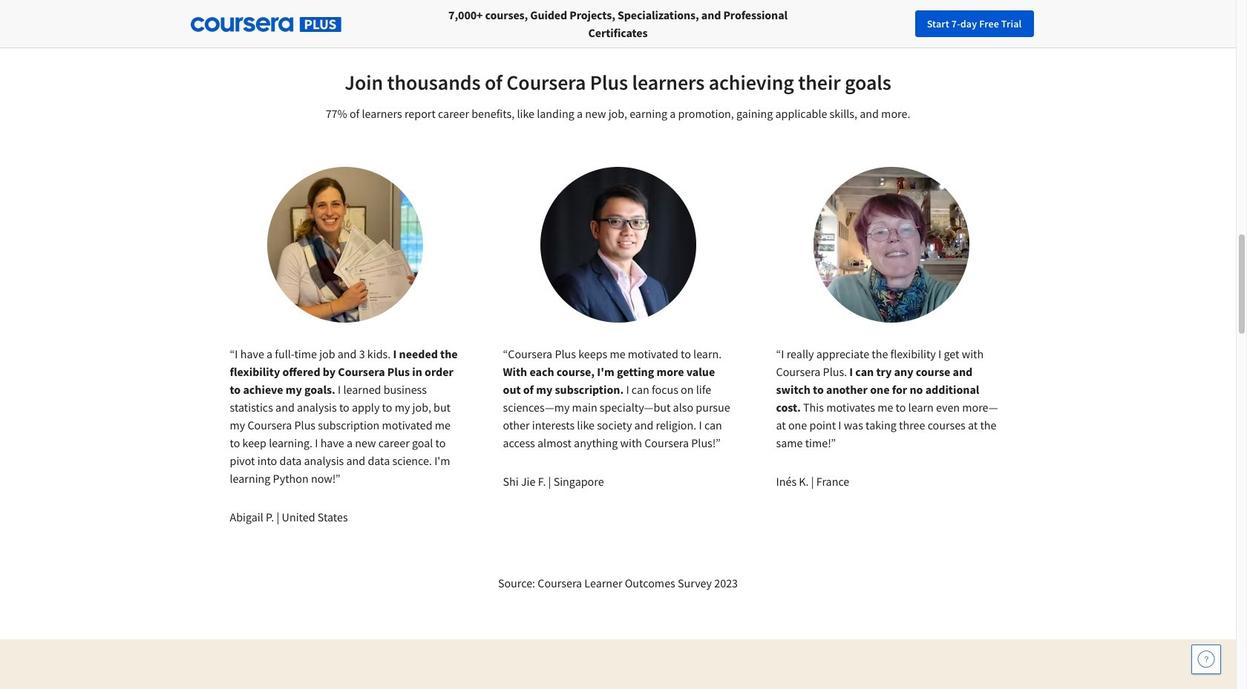 Task type: describe. For each thing, give the bounding box(es) containing it.
help center image
[[1197, 651, 1215, 669]]

learner image abigail p. image
[[267, 167, 423, 323]]

coursera image
[[119, 12, 213, 36]]

slides group
[[208, 167, 1028, 541]]

learner image inés k. image
[[813, 167, 969, 323]]



Task type: locate. For each thing, give the bounding box(es) containing it.
None search field
[[311, 8, 671, 40]]

coursera plus image
[[190, 17, 341, 32]]

What do you want to learn? text field
[[311, 8, 671, 40]]

menu
[[727, 0, 1117, 48]]

menu item
[[944, 6, 1028, 42]]

learner image shi jie f. image
[[540, 167, 696, 323]]



Task type: vqa. For each thing, say whether or not it's contained in the screenshot.
'Learner Image Shi Jie F.'
yes



